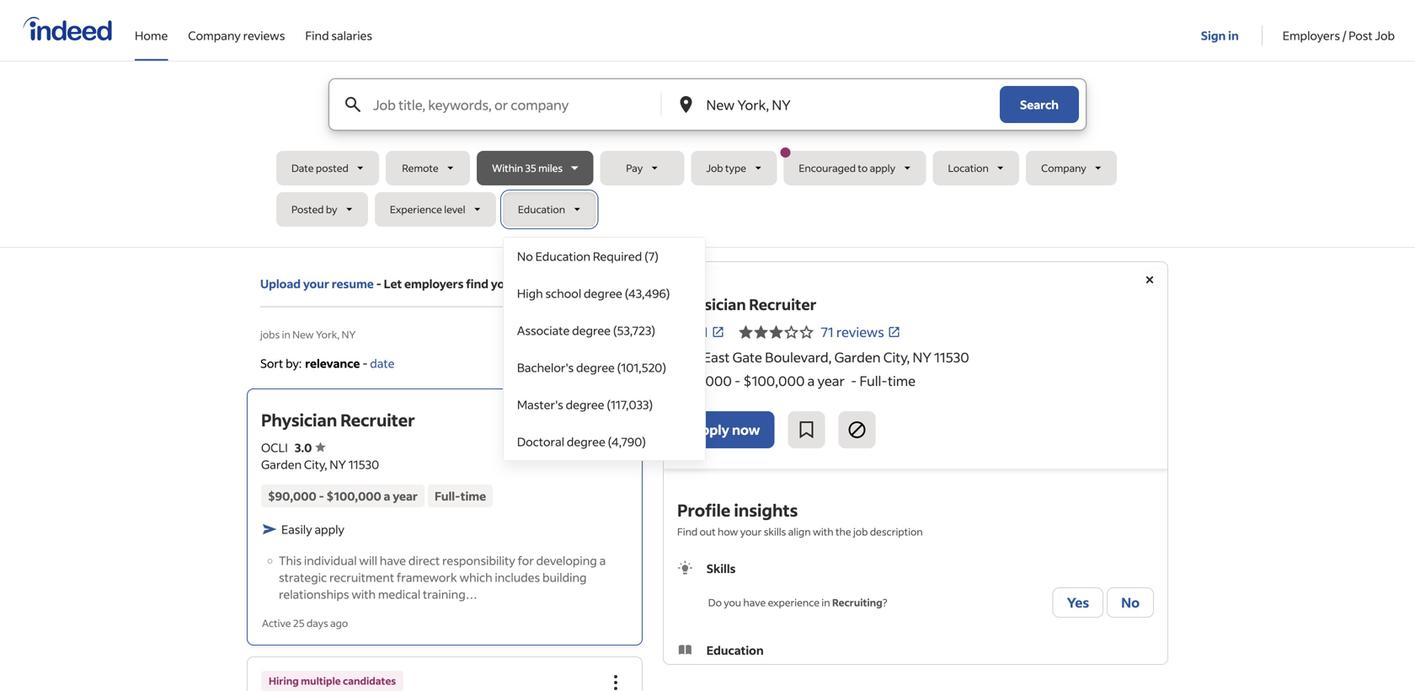 Task type: describe. For each thing, give the bounding box(es) containing it.
upload your resume link
[[260, 275, 374, 292]]

in for sign
[[1229, 28, 1239, 43]]

no education required (7)
[[517, 249, 659, 264]]

high school degree (43,496) link
[[504, 275, 705, 312]]

education group
[[678, 641, 1155, 691]]

degree inside high school degree (43,496) link
[[584, 286, 623, 301]]

1 horizontal spatial time
[[888, 372, 916, 389]]

garden city, ny 11530
[[261, 457, 379, 472]]

direct
[[409, 553, 440, 568]]

175,574
[[549, 357, 584, 370]]

upload
[[260, 276, 301, 291]]

experience
[[390, 203, 442, 216]]

bachelor's
[[517, 360, 574, 375]]

hiring
[[269, 674, 299, 687]]

search: Job title, keywords, or company text field
[[370, 79, 660, 130]]

find
[[466, 276, 489, 291]]

25
[[293, 616, 305, 629]]

find salaries
[[305, 28, 373, 43]]

days
[[307, 616, 328, 629]]

1 horizontal spatial recruiter
[[749, 295, 817, 314]]

upload your resume - let employers find you
[[260, 276, 512, 291]]

find inside find salaries 'link'
[[305, 28, 329, 43]]

- left let
[[376, 276, 382, 291]]

- down garden city, ny 11530
[[319, 488, 324, 503]]

will
[[359, 553, 378, 568]]

by
[[326, 203, 337, 216]]

not interested image
[[847, 420, 868, 440]]

location button
[[933, 151, 1020, 185]]

home
[[135, 28, 168, 43]]

doctoral degree (4,790) link
[[504, 423, 705, 460]]

(101,520)
[[617, 360, 667, 375]]

menu inside search field
[[503, 237, 706, 461]]

ocli inside ocli link
[[678, 323, 708, 340]]

posted by button
[[276, 192, 368, 227]]

responsibility
[[442, 553, 516, 568]]

experience level
[[390, 203, 466, 216]]

apply now
[[692, 421, 761, 438]]

35
[[525, 161, 537, 174]]

remote
[[402, 161, 439, 174]]

job type
[[707, 161, 747, 174]]

resume
[[332, 276, 374, 291]]

master's degree (117,033)
[[517, 397, 653, 412]]

(4,790)
[[608, 434, 646, 449]]

search button
[[1000, 86, 1080, 123]]

posted
[[292, 203, 324, 216]]

insights
[[734, 499, 798, 521]]

easily
[[281, 522, 312, 537]]

1 horizontal spatial physician recruiter
[[678, 295, 817, 314]]

this individual will have direct responsibility for developing a strategic recruitment framework which includes building relationships with medical training…
[[279, 553, 606, 602]]

encouraged to apply button
[[781, 147, 927, 185]]

jobs in new york, ny
[[260, 328, 356, 341]]

within
[[492, 161, 523, 174]]

required
[[593, 249, 642, 264]]

2 vertical spatial ny
[[330, 457, 346, 472]]

encouraged
[[799, 161, 856, 174]]

reviews for 71 reviews
[[837, 323, 885, 340]]

$90,000 for $90,000 - $100,000 a year - full-time
[[678, 372, 732, 389]]

0 vertical spatial city,
[[884, 348, 910, 366]]

multiple
[[301, 674, 341, 687]]

sign
[[1202, 28, 1226, 43]]

company reviews link
[[188, 0, 285, 57]]

save this job image
[[797, 420, 817, 440]]

have inside this individual will have direct responsibility for developing a strategic recruitment framework which includes building relationships with medical training…
[[380, 553, 406, 568]]

encouraged to apply
[[799, 161, 896, 174]]

a inside this individual will have direct responsibility for developing a strategic recruitment framework which includes building relationships with medical training…
[[600, 553, 606, 568]]

71 reviews link
[[821, 323, 901, 340]]

active
[[262, 616, 291, 629]]

1 vertical spatial time
[[461, 488, 486, 503]]

company for company
[[1042, 161, 1087, 174]]

- down gate at the right bottom of page
[[735, 372, 741, 389]]

employers
[[405, 276, 464, 291]]

recruiting
[[833, 596, 883, 609]]

degree for (117,033)
[[566, 397, 605, 412]]

framework
[[397, 570, 457, 585]]

east
[[704, 348, 730, 366]]

type
[[726, 161, 747, 174]]

find inside the profile insights find out how your skills align with the job description
[[678, 525, 698, 538]]

easily apply
[[281, 522, 345, 537]]

close job details image
[[1140, 270, 1160, 290]]

(43,496)
[[625, 286, 670, 301]]

a for $90,000 - $100,000 a year - full-time
[[808, 372, 815, 389]]

now
[[732, 421, 761, 438]]

yes
[[1067, 594, 1090, 611]]

align
[[789, 525, 811, 538]]

1 horizontal spatial garden
[[835, 348, 881, 366]]

0 horizontal spatial apply
[[315, 522, 345, 537]]

0 horizontal spatial your
[[303, 276, 329, 291]]

0 horizontal spatial physician recruiter
[[261, 409, 415, 431]]

doctoral degree (4,790)
[[517, 434, 646, 449]]

ago
[[330, 616, 348, 629]]

posted
[[316, 161, 349, 174]]

1 vertical spatial ocli
[[261, 440, 288, 455]]

0 horizontal spatial recruiter
[[341, 409, 415, 431]]

education inside group
[[707, 643, 764, 658]]

$90,000 - $100,000 a year
[[268, 488, 418, 503]]

do you have experience in recruiting ?
[[709, 596, 888, 609]]

degree for (101,520)
[[576, 360, 615, 375]]

company reviews
[[188, 28, 285, 43]]

none search field containing search
[[276, 78, 1139, 461]]

job type button
[[691, 151, 777, 185]]

1 vertical spatial education
[[536, 249, 591, 264]]

boulevard,
[[765, 348, 832, 366]]

year for $90,000 - $100,000 a year - full-time
[[818, 372, 845, 389]]

physician recruiter button
[[261, 409, 415, 431]]

(53,723)
[[613, 323, 656, 338]]

developing
[[537, 553, 597, 568]]

$100,000 for $90,000 - $100,000 a year - full-time
[[744, 372, 805, 389]]

3.0 out of five stars rating image
[[295, 440, 326, 455]]

71
[[821, 323, 834, 340]]



Task type: locate. For each thing, give the bounding box(es) containing it.
0 vertical spatial physician
[[678, 295, 746, 314]]

0 vertical spatial garden
[[835, 348, 881, 366]]

education down the within 35 miles popup button
[[518, 203, 566, 216]]

1 horizontal spatial reviews
[[837, 323, 885, 340]]

0 vertical spatial job
[[1376, 28, 1396, 43]]

1 vertical spatial jobs
[[586, 357, 606, 370]]

jobs left help icon
[[586, 357, 606, 370]]

training…
[[423, 586, 478, 602]]

1 vertical spatial 11530
[[349, 457, 379, 472]]

0 vertical spatial you
[[491, 276, 512, 291]]

no inside search field
[[517, 249, 533, 264]]

full- down 71 reviews link
[[860, 372, 888, 389]]

skills group
[[678, 560, 1155, 621]]

the
[[836, 525, 852, 538]]

company inside dropdown button
[[1042, 161, 1087, 174]]

0 horizontal spatial 11530
[[349, 457, 379, 472]]

0 vertical spatial recruiter
[[749, 295, 817, 314]]

1 vertical spatial full-
[[435, 488, 461, 503]]

with inside this individual will have direct responsibility for developing a strategic recruitment framework which includes building relationships with medical training…
[[352, 586, 376, 602]]

no up high
[[517, 249, 533, 264]]

date
[[292, 161, 314, 174]]

with down "recruitment"
[[352, 586, 376, 602]]

0 vertical spatial your
[[303, 276, 329, 291]]

which
[[460, 570, 493, 585]]

have right will
[[380, 553, 406, 568]]

1 vertical spatial recruiter
[[341, 409, 415, 431]]

0 vertical spatial physician recruiter
[[678, 295, 817, 314]]

have left experience
[[744, 596, 766, 609]]

no for no
[[1122, 594, 1140, 611]]

reviews right 71
[[837, 323, 885, 340]]

degree for (53,723)
[[572, 323, 611, 338]]

$90,000 for $90,000 - $100,000 a year
[[268, 488, 317, 503]]

do
[[709, 596, 722, 609]]

bachelor's degree (101,520)
[[517, 360, 667, 375]]

1 vertical spatial no
[[1122, 594, 1140, 611]]

no inside button
[[1122, 594, 1140, 611]]

education
[[518, 203, 566, 216], [536, 249, 591, 264], [707, 643, 764, 658]]

175,574 jobs
[[549, 357, 606, 370]]

1 horizontal spatial $100,000
[[744, 372, 805, 389]]

3.0
[[295, 440, 312, 455]]

pay
[[626, 161, 643, 174]]

0 vertical spatial apply
[[870, 161, 896, 174]]

location
[[948, 161, 989, 174]]

3 out of 5 stars image
[[739, 322, 814, 342]]

level
[[444, 203, 466, 216]]

$100,000 down boulevard,
[[744, 372, 805, 389]]

0 horizontal spatial a
[[384, 488, 391, 503]]

1 vertical spatial in
[[282, 328, 291, 341]]

home link
[[135, 0, 168, 57]]

1 vertical spatial city,
[[304, 457, 327, 472]]

Edit location text field
[[703, 79, 967, 130]]

jobs up sort
[[260, 328, 280, 341]]

post
[[1349, 28, 1373, 43]]

71 reviews
[[821, 323, 885, 340]]

in for jobs
[[282, 328, 291, 341]]

ocli left 3.0
[[261, 440, 288, 455]]

city, down 71 reviews link
[[884, 348, 910, 366]]

job inside job type popup button
[[707, 161, 724, 174]]

skills
[[764, 525, 787, 538]]

0 vertical spatial $100,000
[[744, 372, 805, 389]]

education inside dropdown button
[[518, 203, 566, 216]]

1 horizontal spatial with
[[813, 525, 834, 538]]

company down search
[[1042, 161, 1087, 174]]

0 horizontal spatial year
[[393, 488, 418, 503]]

sign in link
[[1202, 1, 1242, 58]]

year left full-time
[[393, 488, 418, 503]]

degree inside the bachelor's degree (101,520) link
[[576, 360, 615, 375]]

2 horizontal spatial a
[[808, 372, 815, 389]]

apply inside dropdown button
[[870, 161, 896, 174]]

0 vertical spatial with
[[813, 525, 834, 538]]

education button
[[503, 192, 596, 227]]

0 vertical spatial education
[[518, 203, 566, 216]]

apply up individual
[[315, 522, 345, 537]]

job
[[1376, 28, 1396, 43], [707, 161, 724, 174]]

1 vertical spatial $90,000
[[268, 488, 317, 503]]

year down '825 east gate boulevard, garden city, ny 11530'
[[818, 372, 845, 389]]

within 35 miles button
[[477, 151, 594, 185]]

have inside the skills group
[[744, 596, 766, 609]]

-
[[376, 276, 382, 291], [363, 356, 368, 371], [735, 372, 741, 389], [851, 372, 857, 389], [319, 488, 324, 503]]

0 vertical spatial 11530
[[935, 348, 970, 366]]

0 horizontal spatial company
[[188, 28, 241, 43]]

(7)
[[645, 249, 659, 264]]

1 horizontal spatial city,
[[884, 348, 910, 366]]

gate
[[733, 348, 763, 366]]

a right developing
[[600, 553, 606, 568]]

company
[[188, 28, 241, 43], [1042, 161, 1087, 174]]

ny
[[342, 328, 356, 341], [913, 348, 932, 366], [330, 457, 346, 472]]

1 horizontal spatial job
[[1376, 28, 1396, 43]]

miles
[[539, 161, 563, 174]]

physician recruiter group
[[598, 397, 635, 434]]

experience level button
[[375, 192, 496, 227]]

1 horizontal spatial $90,000
[[678, 372, 732, 389]]

no
[[517, 249, 533, 264], [1122, 594, 1140, 611]]

(117,033)
[[607, 397, 653, 412]]

physician up ocli link
[[678, 295, 746, 314]]

ocli link
[[678, 322, 725, 342]]

1 vertical spatial a
[[384, 488, 391, 503]]

job right the post
[[1376, 28, 1396, 43]]

sign in
[[1202, 28, 1239, 43]]

1 vertical spatial physician recruiter
[[261, 409, 415, 431]]

time up responsibility
[[461, 488, 486, 503]]

0 horizontal spatial city,
[[304, 457, 327, 472]]

find left salaries
[[305, 28, 329, 43]]

0 horizontal spatial full-
[[435, 488, 461, 503]]

1 vertical spatial year
[[393, 488, 418, 503]]

apply now button
[[678, 411, 775, 448]]

menu containing no education required (7)
[[503, 237, 706, 461]]

1 horizontal spatial no
[[1122, 594, 1140, 611]]

job inside employers / post job link
[[1376, 28, 1396, 43]]

degree
[[584, 286, 623, 301], [572, 323, 611, 338], [576, 360, 615, 375], [566, 397, 605, 412], [567, 434, 606, 449]]

degree inside doctoral degree (4,790) link
[[567, 434, 606, 449]]

profile insights find out how your skills align with the job description
[[678, 499, 923, 538]]

date link
[[370, 356, 395, 371]]

education down 'do'
[[707, 643, 764, 658]]

0 horizontal spatial you
[[491, 276, 512, 291]]

medical
[[378, 586, 421, 602]]

/
[[1343, 28, 1347, 43]]

no right yes on the bottom
[[1122, 594, 1140, 611]]

associate degree (53,723)
[[517, 323, 656, 338]]

0 vertical spatial no
[[517, 249, 533, 264]]

1 horizontal spatial in
[[822, 596, 831, 609]]

1 horizontal spatial jobs
[[586, 357, 606, 370]]

relationships
[[279, 586, 349, 602]]

company for company reviews
[[188, 28, 241, 43]]

a down '825 east gate boulevard, garden city, ny 11530'
[[808, 372, 815, 389]]

menu
[[503, 237, 706, 461]]

0 horizontal spatial time
[[461, 488, 486, 503]]

active 25 days ago
[[262, 616, 348, 629]]

doctoral
[[517, 434, 565, 449]]

how
[[718, 525, 739, 538]]

1 vertical spatial physician
[[261, 409, 337, 431]]

a left full-time
[[384, 488, 391, 503]]

full-time
[[435, 488, 486, 503]]

1 vertical spatial company
[[1042, 161, 1087, 174]]

master's
[[517, 397, 564, 412]]

0 horizontal spatial $100,000
[[327, 488, 382, 503]]

0 horizontal spatial jobs
[[260, 328, 280, 341]]

company right home
[[188, 28, 241, 43]]

physician recruiter up 3.0 out of five stars rating image
[[261, 409, 415, 431]]

date posted button
[[276, 151, 379, 185]]

new
[[293, 328, 314, 341]]

physician recruiter up 3 out of 5 stars image
[[678, 295, 817, 314]]

1 horizontal spatial your
[[741, 525, 762, 538]]

0 horizontal spatial find
[[305, 28, 329, 43]]

None search field
[[276, 78, 1139, 461]]

reviews left find salaries
[[243, 28, 285, 43]]

recruiter down "date" link
[[341, 409, 415, 431]]

reviews inside company reviews link
[[243, 28, 285, 43]]

0 horizontal spatial with
[[352, 586, 376, 602]]

this
[[279, 553, 302, 568]]

1 horizontal spatial find
[[678, 525, 698, 538]]

recruiter up 3 out of 5 stars image
[[749, 295, 817, 314]]

garden
[[835, 348, 881, 366], [261, 457, 302, 472]]

2 horizontal spatial in
[[1229, 28, 1239, 43]]

sort by: relevance - date
[[260, 356, 395, 371]]

0 horizontal spatial reviews
[[243, 28, 285, 43]]

$90,000 down east
[[678, 372, 732, 389]]

in left recruiting
[[822, 596, 831, 609]]

0 vertical spatial jobs
[[260, 328, 280, 341]]

job
[[854, 525, 868, 538]]

1 horizontal spatial ocli
[[678, 323, 708, 340]]

high school degree (43,496)
[[517, 286, 670, 301]]

degree for (4,790)
[[567, 434, 606, 449]]

0 vertical spatial $90,000
[[678, 372, 732, 389]]

1 vertical spatial with
[[352, 586, 376, 602]]

1 vertical spatial your
[[741, 525, 762, 538]]

candidates
[[343, 674, 396, 687]]

apply right to
[[870, 161, 896, 174]]

$100,000 down garden city, ny 11530
[[327, 488, 382, 503]]

full- up direct
[[435, 488, 461, 503]]

1 vertical spatial reviews
[[837, 323, 885, 340]]

ocli
[[678, 323, 708, 340], [261, 440, 288, 455]]

1 horizontal spatial apply
[[870, 161, 896, 174]]

0 vertical spatial company
[[188, 28, 241, 43]]

?
[[883, 596, 888, 609]]

education up "school"
[[536, 249, 591, 264]]

2 vertical spatial in
[[822, 596, 831, 609]]

employers / post job link
[[1283, 0, 1396, 57]]

experience
[[768, 596, 820, 609]]

strategic
[[279, 570, 327, 585]]

help icon image
[[609, 353, 630, 373]]

0 horizontal spatial garden
[[261, 457, 302, 472]]

1 horizontal spatial have
[[744, 596, 766, 609]]

0 vertical spatial ny
[[342, 328, 356, 341]]

relevance
[[305, 356, 360, 371]]

description
[[870, 525, 923, 538]]

your right how
[[741, 525, 762, 538]]

- left "date" link
[[363, 356, 368, 371]]

degree inside master's degree (117,033) 'link'
[[566, 397, 605, 412]]

0 vertical spatial reviews
[[243, 28, 285, 43]]

bachelor's degree (101,520) link
[[504, 349, 705, 386]]

have
[[380, 553, 406, 568], [744, 596, 766, 609]]

1 vertical spatial $100,000
[[327, 488, 382, 503]]

date posted
[[292, 161, 349, 174]]

1 vertical spatial ny
[[913, 348, 932, 366]]

find left out
[[678, 525, 698, 538]]

ocli up 825
[[678, 323, 708, 340]]

in inside the skills group
[[822, 596, 831, 609]]

york,
[[316, 328, 340, 341]]

- down '825 east gate boulevard, garden city, ny 11530'
[[851, 372, 857, 389]]

1 vertical spatial job
[[707, 161, 724, 174]]

1 horizontal spatial year
[[818, 372, 845, 389]]

physician recruiter
[[678, 295, 817, 314], [261, 409, 415, 431]]

posted by
[[292, 203, 337, 216]]

1 horizontal spatial full-
[[860, 372, 888, 389]]

with left the
[[813, 525, 834, 538]]

0 horizontal spatial ocli
[[261, 440, 288, 455]]

master's degree (117,033) link
[[504, 386, 705, 423]]

0 horizontal spatial $90,000
[[268, 488, 317, 503]]

recruiter
[[749, 295, 817, 314], [341, 409, 415, 431]]

1 vertical spatial find
[[678, 525, 698, 538]]

1 vertical spatial have
[[744, 596, 766, 609]]

city, down 3.0 out of five stars rating image
[[304, 457, 327, 472]]

let
[[384, 276, 402, 291]]

in left new
[[282, 328, 291, 341]]

0 horizontal spatial have
[[380, 553, 406, 568]]

individual
[[304, 553, 357, 568]]

no for no education required (7)
[[517, 249, 533, 264]]

job left type
[[707, 161, 724, 174]]

remote button
[[386, 151, 470, 185]]

$90,000 up easily
[[268, 488, 317, 503]]

degree inside associate degree (53,723) link
[[572, 323, 611, 338]]

you inside the skills group
[[724, 596, 742, 609]]

1 horizontal spatial you
[[724, 596, 742, 609]]

0 vertical spatial ocli
[[678, 323, 708, 340]]

your right upload
[[303, 276, 329, 291]]

0 horizontal spatial physician
[[261, 409, 337, 431]]

apply
[[692, 421, 730, 438]]

a for $90,000 - $100,000 a year
[[384, 488, 391, 503]]

1 horizontal spatial physician
[[678, 295, 746, 314]]

building
[[543, 570, 587, 585]]

job actions for software developer - ai trainer (contract) is collapsed image
[[606, 673, 626, 691]]

0 vertical spatial in
[[1229, 28, 1239, 43]]

reviews for company reviews
[[243, 28, 285, 43]]

company button
[[1027, 151, 1118, 185]]

to
[[858, 161, 868, 174]]

garden down 3.0
[[261, 457, 302, 472]]

0 vertical spatial year
[[818, 372, 845, 389]]

garden down 71 reviews link
[[835, 348, 881, 366]]

with inside the profile insights find out how your skills align with the job description
[[813, 525, 834, 538]]

1 horizontal spatial company
[[1042, 161, 1087, 174]]

1 vertical spatial garden
[[261, 457, 302, 472]]

0 vertical spatial full-
[[860, 372, 888, 389]]

0 horizontal spatial in
[[282, 328, 291, 341]]

physician up 3.0
[[261, 409, 337, 431]]

you right 'do'
[[724, 596, 742, 609]]

1 horizontal spatial 11530
[[935, 348, 970, 366]]

school
[[546, 286, 582, 301]]

your inside the profile insights find out how your skills align with the job description
[[741, 525, 762, 538]]

sort
[[260, 356, 283, 371]]

year for $90,000 - $100,000 a year
[[393, 488, 418, 503]]

$100,000 for $90,000 - $100,000 a year
[[327, 488, 382, 503]]

$100,000
[[744, 372, 805, 389], [327, 488, 382, 503]]

1 vertical spatial you
[[724, 596, 742, 609]]

0 vertical spatial a
[[808, 372, 815, 389]]

recruitment
[[329, 570, 394, 585]]

no education required (7) link
[[504, 238, 705, 275]]

you right find
[[491, 276, 512, 291]]

time down 71 reviews link
[[888, 372, 916, 389]]

employers / post job
[[1283, 28, 1396, 43]]

2 vertical spatial education
[[707, 643, 764, 658]]

in right sign
[[1229, 28, 1239, 43]]

2 vertical spatial a
[[600, 553, 606, 568]]



Task type: vqa. For each thing, say whether or not it's contained in the screenshot.
•
no



